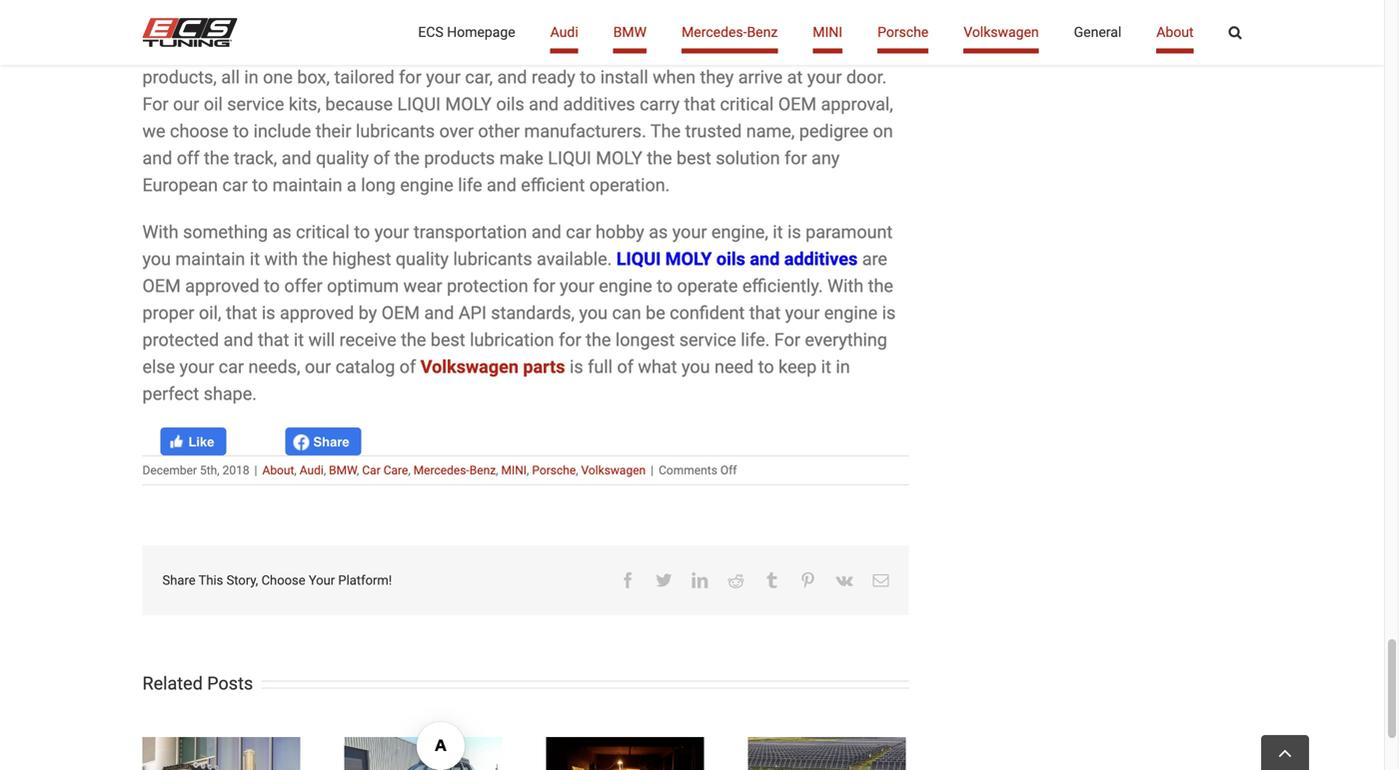 Task type: locate. For each thing, give the bounding box(es) containing it.
share this story, choose your platform!
[[162, 573, 392, 588]]

4 , from the left
[[408, 464, 411, 478]]

as up liqui
[[649, 222, 668, 243]]

critical
[[296, 222, 350, 243]]

1 horizontal spatial engine
[[824, 303, 878, 324]]

your
[[375, 222, 409, 243], [672, 222, 707, 243], [560, 276, 595, 297], [785, 303, 820, 324], [180, 357, 214, 378]]

and
[[532, 222, 562, 243], [750, 249, 780, 270], [424, 303, 454, 324], [224, 330, 253, 351]]

0 horizontal spatial volkswagen link
[[581, 464, 646, 478]]

with inside the are oem approved to offer optimum wear protection for your engine to operate efficiently. with the proper oil, that is approved by oem and api standards, you can be confident that your engine is protected and that it will receive the best lubrication for the longest service life. for everything else your car needs, our catalog of
[[828, 276, 864, 297]]

2 vertical spatial volkswagen
[[581, 464, 646, 478]]

1 horizontal spatial about link
[[1157, 0, 1194, 65]]

highest
[[332, 249, 391, 270]]

you left can
[[579, 303, 608, 324]]

bmw
[[613, 24, 647, 40], [329, 464, 357, 478]]

1 vertical spatial audi
[[300, 464, 324, 478]]

can
[[612, 303, 641, 324]]

to up highest on the top left of the page
[[354, 222, 370, 243]]

bmw link left mercedes-benz
[[613, 0, 647, 65]]

mini
[[813, 24, 843, 40], [501, 464, 527, 478]]

1 vertical spatial about
[[262, 464, 294, 478]]

0 horizontal spatial with
[[142, 222, 179, 243]]

parts
[[523, 357, 565, 378]]

best
[[431, 330, 465, 351]]

1 vertical spatial car
[[219, 357, 244, 378]]

0 horizontal spatial bmw
[[329, 464, 357, 478]]

audi right homepage
[[550, 24, 578, 40]]

are oem approved to offer optimum wear protection for your engine to operate efficiently. with the proper oil, that is approved by oem and api standards, you can be confident that your engine is protected and that it will receive the best lubrication for the longest service life. for everything else your car needs, our catalog of
[[142, 249, 896, 378]]

as
[[272, 222, 292, 243], [649, 222, 668, 243]]

else
[[142, 357, 175, 378]]

oem
[[142, 276, 181, 297], [382, 303, 420, 324]]

2 as from the left
[[649, 222, 668, 243]]

porsche link
[[878, 0, 929, 65], [532, 464, 576, 478]]

0 horizontal spatial mini
[[501, 464, 527, 478]]

| right 2018
[[254, 464, 257, 478]]

ecs homepage link
[[418, 0, 515, 65]]

by
[[359, 303, 377, 324]]

1 as from the left
[[272, 222, 292, 243]]

1 horizontal spatial approved
[[280, 303, 354, 324]]

1 horizontal spatial bmw link
[[613, 0, 647, 65]]

1 horizontal spatial you
[[579, 303, 608, 324]]

about
[[1157, 24, 1194, 40], [262, 464, 294, 478]]

1 vertical spatial benz
[[469, 464, 496, 478]]

1 horizontal spatial mini link
[[813, 0, 843, 65]]

engine
[[599, 276, 652, 297], [824, 303, 878, 324]]

about right 2018
[[262, 464, 294, 478]]

oem up proper
[[142, 276, 181, 297]]

0 vertical spatial volkswagen
[[964, 24, 1039, 40]]

volkswagen link left general link
[[964, 0, 1039, 65]]

maintain
[[175, 249, 245, 270]]

1 vertical spatial porsche
[[532, 464, 576, 478]]

0 horizontal spatial mini link
[[501, 464, 527, 478]]

1 vertical spatial porsche link
[[532, 464, 576, 478]]

approved down maintain
[[185, 276, 259, 297]]

volkswagen for volkswagen
[[964, 24, 1039, 40]]

1 horizontal spatial mini
[[813, 24, 843, 40]]

approved up will
[[280, 303, 354, 324]]

0 horizontal spatial oem
[[142, 276, 181, 297]]

1 vertical spatial with
[[828, 276, 864, 297]]

you left maintain
[[142, 249, 171, 270]]

1 horizontal spatial audi link
[[550, 0, 578, 65]]

longest
[[616, 330, 675, 351]]

2 of from the left
[[617, 357, 634, 378]]

0 vertical spatial bmw
[[613, 24, 647, 40]]

december
[[142, 464, 197, 478]]

approved
[[185, 276, 259, 297], [280, 303, 354, 324]]

your up for
[[785, 303, 820, 324]]

bmw link
[[613, 0, 647, 65], [329, 464, 357, 478]]

1 horizontal spatial porsche
[[878, 24, 929, 40]]

and up available.
[[532, 222, 562, 243]]

share
[[162, 573, 196, 588]]

0 horizontal spatial you
[[142, 249, 171, 270]]

0 horizontal spatial mercedes-benz link
[[413, 464, 496, 478]]

1 vertical spatial mercedes-
[[413, 464, 470, 478]]

is
[[788, 222, 801, 243], [262, 303, 275, 324], [882, 303, 896, 324], [570, 357, 583, 378]]

0 vertical spatial with
[[142, 222, 179, 243]]

0 vertical spatial porsche link
[[878, 0, 929, 65]]

1 horizontal spatial |
[[651, 464, 654, 478]]

car inside the are oem approved to offer optimum wear protection for your engine to operate efficiently. with the proper oil, that is approved by oem and api standards, you can be confident that your engine is protected and that it will receive the best lubrication for the longest service life. for everything else your car needs, our catalog of
[[219, 357, 244, 378]]

,
[[294, 464, 297, 478], [324, 464, 326, 478], [357, 464, 359, 478], [408, 464, 411, 478], [496, 464, 498, 478], [527, 464, 529, 478], [576, 464, 578, 478]]

1 vertical spatial volkswagen
[[421, 357, 519, 378]]

about link right 2018
[[262, 464, 294, 478]]

0 horizontal spatial audi
[[300, 464, 324, 478]]

1 vertical spatial volkswagen link
[[581, 464, 646, 478]]

1 horizontal spatial volkswagen
[[581, 464, 646, 478]]

to inside with something as critical to your transportation and car hobby as your engine, it is paramount you maintain it with the highest quality lubricants available.
[[354, 222, 370, 243]]

will
[[308, 330, 335, 351]]

available.
[[537, 249, 612, 270]]

that up life.
[[749, 303, 781, 324]]

story,
[[226, 573, 258, 588]]

0 horizontal spatial porsche link
[[532, 464, 576, 478]]

for up standards,
[[533, 276, 555, 297]]

to down life.
[[758, 357, 774, 378]]

0 horizontal spatial audi link
[[300, 464, 324, 478]]

1 vertical spatial audi link
[[300, 464, 324, 478]]

0 horizontal spatial |
[[254, 464, 257, 478]]

car care link
[[362, 464, 408, 478]]

december 5th, 2018 | about , audi , bmw , car care , mercedes-benz , mini , porsche , volkswagen | comments off
[[142, 464, 737, 478]]

1 of from the left
[[400, 357, 416, 378]]

catalog
[[336, 357, 395, 378]]

for up parts
[[559, 330, 581, 351]]

1 horizontal spatial mercedes-
[[682, 24, 747, 40]]

audi left car
[[300, 464, 324, 478]]

audi link right homepage
[[550, 0, 578, 65]]

porsche
[[878, 24, 929, 40], [532, 464, 576, 478]]

0 vertical spatial car
[[566, 222, 591, 243]]

audi
[[550, 24, 578, 40], [300, 464, 324, 478]]

you down service
[[682, 357, 710, 378]]

1 horizontal spatial about
[[1157, 24, 1194, 40]]

with up maintain
[[142, 222, 179, 243]]

car up shape.
[[219, 357, 244, 378]]

mini link down is full of what you need to keep it in perfect shape.
[[501, 464, 527, 478]]

0 horizontal spatial car
[[219, 357, 244, 378]]

| left comments
[[651, 464, 654, 478]]

something
[[183, 222, 268, 243]]

is up additives
[[788, 222, 801, 243]]

0 horizontal spatial about link
[[262, 464, 294, 478]]

0 horizontal spatial benz
[[469, 464, 496, 478]]

bmw link left car
[[329, 464, 357, 478]]

of inside the are oem approved to offer optimum wear protection for your engine to operate efficiently. with the proper oil, that is approved by oem and api standards, you can be confident that your engine is protected and that it will receive the best lubrication for the longest service life. for everything else your car needs, our catalog of
[[400, 357, 416, 378]]

it left will
[[294, 330, 304, 351]]

0 vertical spatial benz
[[747, 24, 778, 40]]

the down are
[[868, 276, 894, 297]]

car
[[566, 222, 591, 243], [219, 357, 244, 378]]

is left full in the left of the page
[[570, 357, 583, 378]]

mini down is full of what you need to keep it in perfect shape.
[[501, 464, 527, 478]]

0 vertical spatial audi
[[550, 24, 578, 40]]

1 horizontal spatial car
[[566, 222, 591, 243]]

1 horizontal spatial volkswagen link
[[964, 0, 1039, 65]]

mercedes- inside 'link'
[[682, 24, 747, 40]]

lubrication
[[470, 330, 554, 351]]

you inside is full of what you need to keep it in perfect shape.
[[682, 357, 710, 378]]

mercedes-benz link
[[682, 0, 778, 65], [413, 464, 496, 478]]

with down additives
[[828, 276, 864, 297]]

it left in
[[821, 357, 831, 378]]

offer
[[284, 276, 323, 297]]

0 horizontal spatial volkswagen
[[421, 357, 519, 378]]

mini link right mercedes-benz
[[813, 0, 843, 65]]

0 vertical spatial oem
[[142, 276, 181, 297]]

is inside with something as critical to your transportation and car hobby as your engine, it is paramount you maintain it with the highest quality lubricants available.
[[788, 222, 801, 243]]

6 , from the left
[[527, 464, 529, 478]]

0 horizontal spatial as
[[272, 222, 292, 243]]

about link right general link
[[1157, 0, 1194, 65]]

audi link left car
[[300, 464, 324, 478]]

of right catalog
[[400, 357, 416, 378]]

liqui moly oils and additives
[[617, 249, 858, 270]]

volkswagen parts link
[[421, 357, 565, 378]]

1 | from the left
[[254, 464, 257, 478]]

5 , from the left
[[496, 464, 498, 478]]

wear
[[403, 276, 442, 297]]

0 vertical spatial about
[[1157, 24, 1194, 40]]

0 vertical spatial for
[[533, 276, 555, 297]]

car
[[362, 464, 381, 478]]

volkswagen link left comments
[[581, 464, 646, 478]]

0 horizontal spatial porsche
[[532, 464, 576, 478]]

1 vertical spatial for
[[559, 330, 581, 351]]

is up everything on the top right of page
[[882, 303, 896, 324]]

optimum
[[327, 276, 399, 297]]

shape.
[[204, 384, 257, 405]]

volkswagen for volkswagen parts
[[421, 357, 519, 378]]

it inside is full of what you need to keep it in perfect shape.
[[821, 357, 831, 378]]

mercedes-benz
[[682, 24, 778, 40]]

and up efficiently. on the top right
[[750, 249, 780, 270]]

our
[[305, 357, 331, 378]]

volkswagen down best
[[421, 357, 519, 378]]

1 horizontal spatial with
[[828, 276, 864, 297]]

0 vertical spatial mini
[[813, 24, 843, 40]]

the ultra x5 conclusion: ecs does sema and moab! image
[[142, 738, 300, 771]]

of
[[400, 357, 416, 378], [617, 357, 634, 378]]

1 vertical spatial engine
[[824, 303, 878, 324]]

0 vertical spatial mercedes-
[[682, 24, 747, 40]]

2 horizontal spatial volkswagen
[[964, 24, 1039, 40]]

with
[[142, 222, 179, 243], [828, 276, 864, 297]]

1 vertical spatial you
[[579, 303, 608, 324]]

|
[[254, 464, 257, 478], [651, 464, 654, 478]]

0 horizontal spatial approved
[[185, 276, 259, 297]]

2 vertical spatial you
[[682, 357, 710, 378]]

mini right mercedes-benz
[[813, 24, 843, 40]]

oem right by
[[382, 303, 420, 324]]

bmw left car
[[329, 464, 357, 478]]

care
[[384, 464, 408, 478]]

platform!
[[338, 573, 392, 588]]

of right full in the left of the page
[[617, 357, 634, 378]]

to
[[354, 222, 370, 243], [264, 276, 280, 297], [657, 276, 673, 297], [758, 357, 774, 378]]

engine up can
[[599, 276, 652, 297]]

1 horizontal spatial for
[[559, 330, 581, 351]]

about link
[[1157, 0, 1194, 65], [262, 464, 294, 478]]

volkswagen left comments
[[581, 464, 646, 478]]

what's left of the summer image
[[748, 738, 906, 771]]

0 vertical spatial bmw link
[[613, 0, 647, 65]]

1 vertical spatial mini link
[[501, 464, 527, 478]]

engine up everything on the top right of page
[[824, 303, 878, 324]]

1 horizontal spatial audi
[[550, 24, 578, 40]]

1 vertical spatial oem
[[382, 303, 420, 324]]

1 horizontal spatial of
[[617, 357, 634, 378]]

and up needs,
[[224, 330, 253, 351]]

volkswagen left general
[[964, 24, 1039, 40]]

0 horizontal spatial bmw link
[[329, 464, 357, 478]]

0 vertical spatial audi link
[[550, 0, 578, 65]]

the
[[303, 249, 328, 270], [868, 276, 894, 297], [401, 330, 426, 351], [586, 330, 611, 351]]

0 vertical spatial mini link
[[813, 0, 843, 65]]

1 horizontal spatial benz
[[747, 24, 778, 40]]

efficiently.
[[742, 276, 823, 297]]

that
[[226, 303, 257, 324], [749, 303, 781, 324], [258, 330, 289, 351]]

about right general
[[1157, 24, 1194, 40]]

1 vertical spatial mercedes-benz link
[[413, 464, 496, 478]]

it right the 'engine,'
[[773, 222, 783, 243]]

0 vertical spatial you
[[142, 249, 171, 270]]

0 horizontal spatial of
[[400, 357, 416, 378]]

you
[[142, 249, 171, 270], [579, 303, 608, 324], [682, 357, 710, 378]]

car up available.
[[566, 222, 591, 243]]

as up with at the top left of the page
[[272, 222, 292, 243]]

1 horizontal spatial as
[[649, 222, 668, 243]]

the down critical
[[303, 249, 328, 270]]

your up highest on the top left of the page
[[375, 222, 409, 243]]

0 horizontal spatial engine
[[599, 276, 652, 297]]

0 vertical spatial mercedes-benz link
[[682, 0, 778, 65]]

2 horizontal spatial you
[[682, 357, 710, 378]]

bmw left mercedes-benz
[[613, 24, 647, 40]]



Task type: describe. For each thing, give the bounding box(es) containing it.
keep
[[779, 357, 817, 378]]

7 , from the left
[[576, 464, 578, 478]]

3 , from the left
[[357, 464, 359, 478]]

of inside is full of what you need to keep it in perfect shape.
[[617, 357, 634, 378]]

hobby
[[596, 222, 644, 243]]

protected
[[142, 330, 219, 351]]

receive
[[340, 330, 396, 351]]

with something as critical to your transportation and car hobby as your engine, it is paramount you maintain it with the highest quality lubricants available.
[[142, 222, 893, 270]]

1 vertical spatial bmw
[[329, 464, 357, 478]]

it left with at the top left of the page
[[250, 249, 260, 270]]

to inside is full of what you need to keep it in perfect shape.
[[758, 357, 774, 378]]

with
[[264, 249, 298, 270]]

comments
[[659, 464, 718, 478]]

ecs
[[418, 24, 444, 40]]

1 vertical spatial about link
[[262, 464, 294, 478]]

is inside is full of what you need to keep it in perfect shape.
[[570, 357, 583, 378]]

this
[[198, 573, 223, 588]]

posts
[[207, 674, 253, 695]]

0 horizontal spatial mercedes-
[[413, 464, 470, 478]]

engine,
[[712, 222, 768, 243]]

1 horizontal spatial porsche link
[[878, 0, 929, 65]]

lubricants
[[453, 249, 532, 270]]

and inside with something as critical to your transportation and car hobby as your engine, it is paramount you maintain it with the highest quality lubricants available.
[[532, 222, 562, 243]]

are
[[862, 249, 888, 270]]

needs,
[[248, 357, 300, 378]]

related
[[142, 674, 203, 695]]

additives
[[784, 249, 858, 270]]

protection
[[447, 276, 528, 297]]

5th,
[[200, 464, 220, 478]]

oil,
[[199, 303, 221, 324]]

built by mike: ultrax5 progress and big news! image
[[344, 738, 502, 771]]

that right oil,
[[226, 303, 257, 324]]

your down available.
[[560, 276, 595, 297]]

transportation
[[414, 222, 527, 243]]

choose
[[261, 573, 305, 588]]

to down with at the top left of the page
[[264, 276, 280, 297]]

need
[[715, 357, 754, 378]]

with inside with something as critical to your transportation and car hobby as your engine, it is paramount you maintain it with the highest quality lubricants available.
[[142, 222, 179, 243]]

is up needs,
[[262, 303, 275, 324]]

perfect
[[142, 384, 199, 405]]

1 horizontal spatial mercedes-benz link
[[682, 0, 778, 65]]

related posts
[[142, 674, 253, 695]]

you inside with something as critical to your transportation and car hobby as your engine, it is paramount you maintain it with the highest quality lubricants available.
[[142, 249, 171, 270]]

reviving your passion: what to do when you're losing interest image
[[546, 738, 704, 771]]

off
[[720, 464, 737, 478]]

and up best
[[424, 303, 454, 324]]

full
[[588, 357, 613, 378]]

be
[[646, 303, 665, 324]]

general
[[1074, 24, 1122, 40]]

for
[[774, 330, 801, 351]]

standards,
[[491, 303, 575, 324]]

confident
[[670, 303, 745, 324]]

0 horizontal spatial about
[[262, 464, 294, 478]]

1 vertical spatial approved
[[280, 303, 354, 324]]

benz inside 'link'
[[747, 24, 778, 40]]

the up full in the left of the page
[[586, 330, 611, 351]]

car inside with something as critical to your transportation and car hobby as your engine, it is paramount you maintain it with the highest quality lubricants available.
[[566, 222, 591, 243]]

1 horizontal spatial oem
[[382, 303, 420, 324]]

0 vertical spatial approved
[[185, 276, 259, 297]]

1 vertical spatial mini
[[501, 464, 527, 478]]

homepage
[[447, 24, 515, 40]]

it inside the are oem approved to offer optimum wear protection for your engine to operate efficiently. with the proper oil, that is approved by oem and api standards, you can be confident that your engine is protected and that it will receive the best lubrication for the longest service life. for everything else your car needs, our catalog of
[[294, 330, 304, 351]]

ecs tuning logo image
[[142, 18, 237, 47]]

the inside with something as critical to your transportation and car hobby as your engine, it is paramount you maintain it with the highest quality lubricants available.
[[303, 249, 328, 270]]

is full of what you need to keep it in perfect shape.
[[142, 357, 850, 405]]

everything
[[805, 330, 887, 351]]

paramount
[[806, 222, 893, 243]]

operate
[[677, 276, 738, 297]]

oils
[[717, 249, 746, 270]]

ecs homepage
[[418, 24, 515, 40]]

general link
[[1074, 0, 1122, 65]]

what
[[638, 357, 677, 378]]

1 horizontal spatial bmw
[[613, 24, 647, 40]]

0 horizontal spatial for
[[533, 276, 555, 297]]

the left best
[[401, 330, 426, 351]]

0 vertical spatial engine
[[599, 276, 652, 297]]

2018
[[222, 464, 249, 478]]

proper
[[142, 303, 194, 324]]

life.
[[741, 330, 770, 351]]

1 vertical spatial bmw link
[[329, 464, 357, 478]]

api
[[459, 303, 487, 324]]

quality
[[396, 249, 449, 270]]

you inside the are oem approved to offer optimum wear protection for your engine to operate efficiently. with the proper oil, that is approved by oem and api standards, you can be confident that your engine is protected and that it will receive the best lubrication for the longest service life. for everything else your car needs, our catalog of
[[579, 303, 608, 324]]

your down protected
[[180, 357, 214, 378]]

service
[[679, 330, 736, 351]]

liqui
[[617, 249, 661, 270]]

0 vertical spatial about link
[[1157, 0, 1194, 65]]

moly
[[665, 249, 712, 270]]

1 , from the left
[[294, 464, 297, 478]]

that up needs,
[[258, 330, 289, 351]]

2 , from the left
[[324, 464, 326, 478]]

0 vertical spatial volkswagen link
[[964, 0, 1039, 65]]

to up the be
[[657, 276, 673, 297]]

0 vertical spatial porsche
[[878, 24, 929, 40]]

in
[[836, 357, 850, 378]]

2 | from the left
[[651, 464, 654, 478]]

your
[[309, 573, 335, 588]]

volkswagen parts
[[421, 357, 565, 378]]

liqui moly oils and additives link
[[617, 249, 858, 270]]

your up 'moly'
[[672, 222, 707, 243]]



Task type: vqa. For each thing, say whether or not it's contained in the screenshot.
'enjoy'
no



